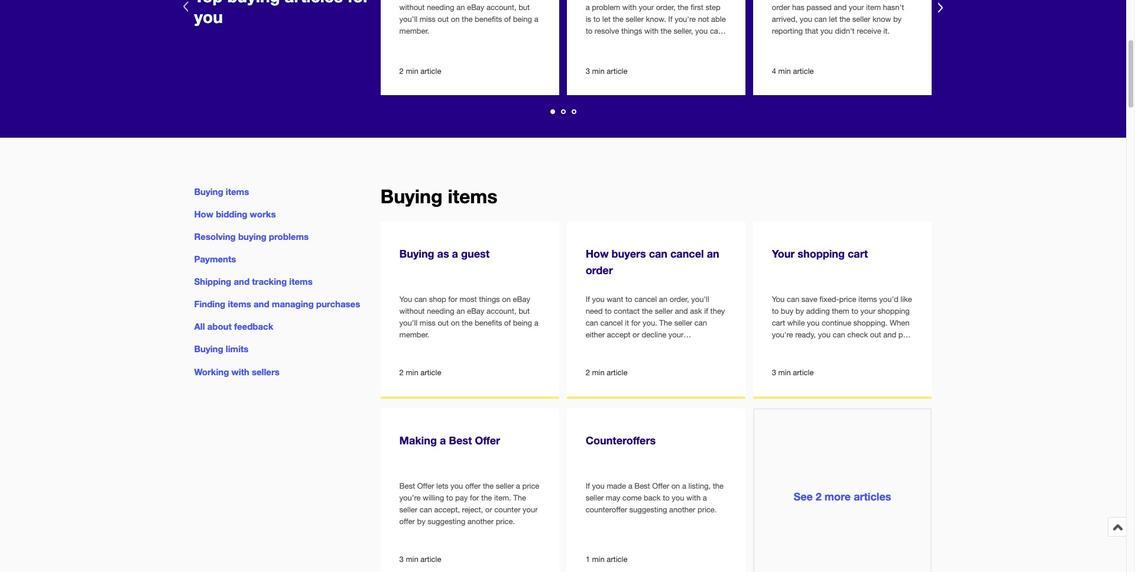 Task type: describe. For each thing, give the bounding box(es) containing it.
0 horizontal spatial offer
[[400, 518, 415, 527]]

working with sellers link
[[194, 366, 280, 377]]

2 account, from the top
[[487, 307, 517, 316]]

you.
[[643, 319, 658, 328]]

if you want to return an item, or if there's a problem with your order, the first step is to let the seller know. if you're not able to resolve things with the seller, you can ask us to help.
[[586, 0, 726, 48]]

0 vertical spatial out
[[438, 15, 449, 24]]

suggesting inside best offer lets you offer the seller a price you're willing to pay for the item. the seller can accept, reject, or counter your offer by suggesting another price.
[[428, 518, 466, 527]]

best inside best offer lets you offer the seller a price you're willing to pay for the item. the seller can accept, reject, or counter your offer by suggesting another price.
[[400, 482, 415, 491]]

when
[[890, 319, 910, 328]]

may
[[606, 494, 621, 503]]

fixed-
[[820, 295, 840, 304]]

go.
[[857, 343, 868, 352]]

3 for making a best offer
[[400, 555, 404, 564]]

2 without from the top
[[400, 307, 425, 316]]

cancel inside how buyers can cancel an order
[[671, 247, 704, 260]]

all about feedback link
[[194, 321, 273, 332]]

cancellation
[[586, 343, 627, 352]]

accept
[[607, 331, 631, 340]]

with down limits
[[232, 366, 249, 377]]

to left return
[[626, 0, 633, 0]]

want for contact
[[607, 295, 624, 304]]

contact
[[614, 307, 640, 316]]

you up problem
[[592, 0, 605, 0]]

date
[[856, 0, 872, 0]]

to up contact
[[626, 295, 633, 304]]

how bidding works link
[[194, 209, 276, 220]]

willing
[[423, 494, 444, 503]]

counteroffers
[[586, 434, 656, 447]]

with inside if you made a best offer on a listing, the seller may come back to you with a counteroffer suggesting another price.
[[687, 494, 701, 503]]

an inside 'if you want to return an item, or if there's a problem with your order, the first step is to let the seller know. if you're not able to resolve things with the seller, you can ask us to help.'
[[657, 0, 666, 0]]

buying limits link
[[194, 344, 249, 355]]

1 vertical spatial benefits
[[475, 319, 502, 328]]

items up managing
[[289, 276, 313, 287]]

1 horizontal spatial best
[[449, 434, 472, 447]]

offer inside if you made a best offer on a listing, the seller may come back to you with a counteroffer suggesting another price.
[[653, 482, 670, 491]]

you're inside 'if you want to return an item, or if there's a problem with your order, the first step is to let the seller know. if you're not able to resolve things with the seller, you can ask us to help.'
[[675, 15, 696, 24]]

reporting
[[772, 27, 803, 36]]

us
[[600, 39, 608, 48]]

you'd
[[880, 295, 899, 304]]

2 min article for how buyers can cancel an order
[[586, 369, 628, 377]]

return
[[635, 0, 655, 0]]

and up feedback
[[254, 299, 270, 310]]

for inside best offer lets you offer the seller a price you're willing to pay for the item. the seller can accept, reject, or counter your offer by suggesting another price.
[[470, 494, 479, 503]]

1 vertical spatial articles
[[854, 490, 892, 503]]

1 needing from the top
[[427, 3, 455, 12]]

in
[[834, 343, 840, 352]]

buying as a guest
[[400, 247, 490, 260]]

your shopping cart
[[772, 247, 868, 260]]

4
[[772, 67, 777, 76]]

to right is
[[594, 15, 600, 24]]

1
[[586, 555, 590, 564]]

want for a
[[607, 0, 624, 0]]

one
[[842, 343, 855, 352]]

2 most from the top
[[460, 295, 477, 304]]

need
[[586, 307, 603, 316]]

help.
[[619, 39, 636, 48]]

you'll
[[692, 295, 710, 304]]

1 horizontal spatial offer
[[475, 434, 500, 447]]

works
[[250, 209, 276, 220]]

you can save fixed-price items you'd like to buy by adding them to your shopping cart while you continue shopping. when you're ready, you can check out and pay for multiple items in one go.
[[772, 295, 913, 352]]

you're
[[400, 494, 421, 503]]

if for seller
[[586, 0, 590, 0]]

1 miss from the top
[[420, 15, 436, 24]]

the inside if you made a best offer on a listing, the seller may come back to you with a counteroffer suggesting another price.
[[713, 482, 724, 491]]

how for how bidding works
[[194, 209, 214, 220]]

finding
[[194, 299, 226, 310]]

price inside best offer lets you offer the seller a price you're willing to pay for the item. the seller can accept, reject, or counter your offer by suggesting another price.
[[523, 482, 540, 491]]

your inside if you want to cancel an order, you'll need to contact the seller and ask if they can cancel it for you. the seller can either accept or decline your cancellation request.
[[669, 331, 684, 340]]

or inside if you want to cancel an order, you'll need to contact the seller and ask if they can cancel it for you. the seller can either accept or decline your cancellation request.
[[633, 331, 640, 340]]

with down know. on the top right of page
[[645, 27, 659, 36]]

2 vertical spatial things
[[479, 295, 500, 304]]

if you made a best offer on a listing, the seller may come back to you with a counteroffer suggesting another price.
[[586, 482, 724, 515]]

ready,
[[796, 331, 816, 340]]

top buying articles for you
[[194, 0, 370, 27]]

the inside best offer lets you offer the seller a price you're willing to pay for the item. the seller can accept, reject, or counter your offer by suggesting another price.
[[514, 494, 526, 503]]

and inside you can save fixed-price items you'd like to buy by adding them to your shopping cart while you continue shopping. when you're ready, you can check out and pay for multiple items in one go.
[[884, 331, 897, 340]]

the inside best offer lets you offer the seller a price you're willing to pay for the item. the seller can accept, reject, or counter your offer by suggesting another price.
[[483, 482, 494, 491]]

about
[[207, 321, 232, 332]]

if for reporting
[[772, 0, 777, 0]]

resolving
[[194, 231, 236, 242]]

the inside if you want to cancel an order, you'll need to contact the seller and ask if they can cancel it for you. the seller can either accept or decline your cancellation request.
[[642, 307, 653, 316]]

0 horizontal spatial cancel
[[601, 319, 623, 328]]

how for how buyers can cancel an order
[[586, 247, 609, 260]]

1 horizontal spatial 3 min article
[[586, 67, 628, 76]]

by inside you can save fixed-price items you'd like to buy by adding them to your shopping cart while you continue shopping. when you're ready, you can check out and pay for multiple items in one go.
[[796, 307, 804, 316]]

delivery
[[828, 0, 854, 0]]

buyers
[[612, 247, 646, 260]]

1 vertical spatial out
[[438, 319, 449, 328]]

receive
[[857, 27, 882, 36]]

your inside best offer lets you offer the seller a price you're willing to pay for the item. the seller can accept, reject, or counter your offer by suggesting another price.
[[523, 506, 538, 515]]

check
[[848, 331, 868, 340]]

your up hasn't
[[885, 0, 900, 0]]

if inside if you made a best offer on a listing, the seller may come back to you with a counteroffer suggesting another price.
[[586, 482, 590, 491]]

top
[[194, 0, 223, 6]]

and inside 'if the estimated delivery date for your order has passed and your item hasn't arrived, you can let the seller know by reporting that you didn't receive it.'
[[834, 3, 847, 12]]

and left tracking
[[234, 276, 250, 287]]

a listing,
[[682, 482, 711, 491]]

hasn't
[[883, 3, 904, 12]]

1 you can shop for most things on ebay without needing an ebay account, but you'll miss out on the benefits of being a member. from the top
[[400, 0, 539, 36]]

let inside 'if the estimated delivery date for your order has passed and your item hasn't arrived, you can let the seller know by reporting that you didn't receive it.'
[[829, 15, 838, 24]]

1 horizontal spatial cart
[[848, 247, 868, 260]]

buying items link
[[194, 186, 249, 197]]

2 of from the top
[[504, 319, 511, 328]]

first
[[691, 3, 704, 12]]

pay inside best offer lets you offer the seller a price you're willing to pay for the item. the seller can accept, reject, or counter your offer by suggesting another price.
[[455, 494, 468, 503]]

1 min article
[[586, 555, 628, 564]]

buying for problems
[[238, 231, 267, 242]]

seller inside 'if you want to return an item, or if there's a problem with your order, the first step is to let the seller know. if you're not able to resolve things with the seller, you can ask us to help.'
[[626, 15, 644, 24]]

to right them
[[852, 307, 859, 316]]

managing
[[272, 299, 314, 310]]

best offer lets you offer the seller a price you're willing to pay for the item. the seller can accept, reject, or counter your offer by suggesting another price.
[[400, 482, 540, 527]]

request.
[[629, 343, 657, 352]]

your inside you can save fixed-price items you'd like to buy by adding them to your shopping cart while you continue shopping. when you're ready, you can check out and pay for multiple items in one go.
[[861, 307, 876, 316]]

it.
[[884, 27, 890, 36]]

step
[[706, 3, 721, 12]]

save
[[802, 295, 818, 304]]

a inside 'if you want to return an item, or if there's a problem with your order, the first step is to let the seller know. if you're not able to resolve things with the seller, you can ask us to help.'
[[586, 3, 590, 12]]

you inside if you want to cancel an order, you'll need to contact the seller and ask if they can cancel it for you. the seller can either accept or decline your cancellation request.
[[592, 295, 605, 304]]

if right know. on the top right of page
[[669, 15, 673, 24]]

can inside 'if you want to return an item, or if there's a problem with your order, the first step is to let the seller know. if you're not able to resolve things with the seller, you can ask us to help.'
[[710, 27, 723, 36]]

can inside 'if the estimated delivery date for your order has passed and your item hasn't arrived, you can let the seller know by reporting that you didn't receive it.'
[[815, 15, 827, 24]]

2 you'll from the top
[[400, 319, 418, 328]]

resolving buying problems
[[194, 231, 309, 242]]

ask inside 'if you want to return an item, or if there's a problem with your order, the first step is to let the seller know. if you're not able to resolve things with the seller, you can ask us to help.'
[[586, 39, 598, 48]]

shopping.
[[854, 319, 888, 328]]

payments link
[[194, 254, 236, 265]]

finding items and managing purchases
[[194, 299, 360, 310]]

0 vertical spatial things
[[479, 0, 500, 0]]

shipping and tracking items link
[[194, 276, 313, 287]]

price inside you can save fixed-price items you'd like to buy by adding them to your shopping cart while you continue shopping. when you're ready, you can check out and pay for multiple items in one go.
[[840, 295, 857, 304]]

the item.
[[481, 494, 511, 503]]

1 most from the top
[[460, 0, 477, 0]]

how buyers can cancel an order
[[586, 247, 720, 277]]

has
[[793, 3, 805, 12]]

1 you'll from the top
[[400, 15, 418, 24]]

items left you'd
[[859, 295, 877, 304]]

see
[[794, 490, 813, 503]]

3 min article for making a best offer
[[400, 555, 441, 564]]

finding items and managing purchases link
[[194, 299, 360, 310]]

payments
[[194, 254, 236, 265]]

pay inside you can save fixed-price items you'd like to buy by adding them to your shopping cart while you continue shopping. when you're ready, you can check out and pay for multiple items in one go.
[[899, 331, 911, 340]]

you inside if you made a best offer on a listing, the seller may come back to you with a counteroffer suggesting another price.
[[672, 494, 685, 503]]

accept,
[[434, 506, 460, 515]]

1 member. from the top
[[400, 27, 430, 36]]

purchases
[[316, 299, 360, 310]]

shipping and tracking items
[[194, 276, 313, 287]]

able
[[712, 15, 726, 24]]

problem
[[592, 3, 621, 12]]

buy
[[781, 307, 794, 316]]

3 min article for your shopping cart
[[772, 369, 814, 377]]

didn't
[[835, 27, 855, 36]]

1 horizontal spatial cancel
[[635, 295, 657, 304]]

feedback
[[234, 321, 273, 332]]

as
[[437, 247, 449, 260]]

to left buy
[[772, 307, 779, 316]]

and inside if you want to cancel an order, you'll need to contact the seller and ask if they can cancel it for you. the seller can either accept or decline your cancellation request.
[[675, 307, 688, 316]]

you for buying
[[400, 295, 412, 304]]

adding
[[807, 307, 830, 316]]

seller down you're
[[400, 506, 418, 515]]

you for your
[[772, 295, 785, 304]]

back
[[644, 494, 661, 503]]

know.
[[646, 15, 666, 24]]

offer inside best offer lets you offer the seller a price you're willing to pay for the item. the seller can accept, reject, or counter your offer by suggesting another price.
[[417, 482, 434, 491]]

your
[[772, 247, 795, 260]]

order, inside if you want to cancel an order, you'll need to contact the seller and ask if they can cancel it for you. the seller can either accept or decline your cancellation request.
[[670, 295, 689, 304]]

if for the
[[586, 295, 590, 304]]

buying limits
[[194, 344, 249, 355]]

reject,
[[462, 506, 483, 515]]



Task type: vqa. For each thing, say whether or not it's contained in the screenshot.
CONTEMPORARY GREY YELLOW ABSTRACT INDOOR LIVING BEDROOM AREA RUG DISTRESSED
no



Task type: locate. For each thing, give the bounding box(es) containing it.
all
[[194, 321, 205, 332]]

if inside if you want to cancel an order, you'll need to contact the seller and ask if they can cancel it for you. the seller can either accept or decline your cancellation request.
[[586, 295, 590, 304]]

if the estimated delivery date for your order has passed and your item hasn't arrived, you can let the seller know by reporting that you didn't receive it.
[[772, 0, 904, 36]]

you'll
[[400, 15, 418, 24], [400, 319, 418, 328]]

1 horizontal spatial the
[[660, 319, 672, 328]]

pay
[[899, 331, 911, 340], [455, 494, 468, 503]]

3 min article down us
[[586, 67, 628, 76]]

your inside 'if you want to return an item, or if there's a problem with your order, the first step is to let the seller know. if you're not able to resolve things with the seller, you can ask us to help.'
[[639, 3, 654, 12]]

or down the item.
[[485, 506, 492, 515]]

1 account, from the top
[[487, 3, 517, 12]]

1 horizontal spatial price
[[840, 295, 857, 304]]

0 horizontal spatial best
[[400, 482, 415, 491]]

can
[[415, 0, 427, 0], [815, 15, 827, 24], [710, 27, 723, 36], [649, 247, 668, 260], [415, 295, 427, 304], [787, 295, 800, 304], [586, 319, 598, 328], [695, 319, 707, 328], [833, 331, 846, 340], [420, 506, 432, 515]]

0 vertical spatial 3 min article
[[586, 67, 628, 76]]

3 min article down the accept,
[[400, 555, 441, 564]]

1 vertical spatial by
[[796, 307, 804, 316]]

shopping inside you can save fixed-price items you'd like to buy by adding them to your shopping cart while you continue shopping. when you're ready, you can check out and pay for multiple items in one go.
[[878, 307, 910, 316]]

1 vertical spatial how
[[586, 247, 609, 260]]

1 vertical spatial miss
[[420, 319, 436, 328]]

1 vertical spatial shopping
[[878, 307, 910, 316]]

how left buyers
[[586, 247, 609, 260]]

0 vertical spatial account,
[[487, 3, 517, 12]]

how
[[194, 209, 214, 220], [586, 247, 609, 260]]

1 horizontal spatial buying items
[[381, 185, 498, 208]]

best up you're
[[400, 482, 415, 491]]

shopping
[[798, 247, 845, 260], [878, 307, 910, 316]]

buying right top
[[227, 0, 280, 6]]

on
[[502, 0, 511, 0], [451, 15, 460, 24], [502, 295, 511, 304], [451, 319, 460, 328], [672, 482, 680, 491]]

with
[[623, 3, 637, 12], [645, 27, 659, 36], [232, 366, 249, 377], [687, 494, 701, 503]]

0 horizontal spatial pay
[[455, 494, 468, 503]]

if inside if you want to cancel an order, you'll need to contact the seller and ask if they can cancel it for you. the seller can either accept or decline your cancellation request.
[[705, 307, 709, 316]]

the
[[779, 0, 790, 0], [678, 3, 689, 12], [462, 15, 473, 24], [613, 15, 624, 24], [840, 15, 851, 24], [661, 27, 672, 36], [642, 307, 653, 316], [462, 319, 473, 328], [483, 482, 494, 491], [713, 482, 724, 491]]

that
[[805, 27, 819, 36]]

tracking
[[252, 276, 287, 287]]

2 vertical spatial 3 min article
[[400, 555, 441, 564]]

another inside if you made a best offer on a listing, the seller may come back to you with a counteroffer suggesting another price.
[[670, 506, 696, 515]]

sellers
[[252, 366, 280, 377]]

order down buyers
[[586, 264, 613, 277]]

0 horizontal spatial how
[[194, 209, 214, 220]]

if inside 'if you want to return an item, or if there's a problem with your order, the first step is to let the seller know. if you're not able to resolve things with the seller, you can ask us to help.'
[[696, 0, 700, 0]]

to inside if you made a best offer on a listing, the seller may come back to you with a counteroffer suggesting another price.
[[663, 494, 670, 503]]

2 vertical spatial out
[[870, 331, 882, 340]]

another down reject,
[[468, 518, 494, 527]]

1 vertical spatial but
[[519, 307, 530, 316]]

you down continue
[[818, 331, 831, 340]]

needing
[[427, 3, 455, 12], [427, 307, 455, 316]]

buying for articles
[[227, 0, 280, 6]]

they
[[711, 307, 725, 316]]

1 vertical spatial needing
[[427, 307, 455, 316]]

item
[[866, 3, 881, 12]]

let
[[603, 15, 611, 24], [829, 15, 838, 24]]

it
[[625, 319, 629, 328]]

cancel up contact
[[635, 295, 657, 304]]

shopping down you'd
[[878, 307, 910, 316]]

and
[[834, 3, 847, 12], [234, 276, 250, 287], [254, 299, 270, 310], [675, 307, 688, 316], [884, 331, 897, 340]]

while
[[788, 319, 805, 328]]

cart inside you can save fixed-price items you'd like to buy by adding them to your shopping cart while you continue shopping. when you're ready, you can check out and pay for multiple items in one go.
[[772, 319, 785, 328]]

by up while
[[796, 307, 804, 316]]

them
[[832, 307, 850, 316]]

2 but from the top
[[519, 307, 530, 316]]

you
[[400, 0, 412, 0], [400, 295, 412, 304], [772, 295, 785, 304]]

1 vertical spatial 3
[[772, 369, 777, 377]]

on inside if you made a best offer on a listing, the seller may come back to you with a counteroffer suggesting another price.
[[672, 482, 680, 491]]

2 horizontal spatial cancel
[[671, 247, 704, 260]]

how up resolving
[[194, 209, 214, 220]]

more
[[825, 490, 851, 503]]

price. inside best offer lets you offer the seller a price you're willing to pay for the item. the seller can accept, reject, or counter your offer by suggesting another price.
[[496, 518, 515, 527]]

but
[[519, 3, 530, 12], [519, 307, 530, 316]]

you
[[592, 0, 605, 0], [194, 7, 223, 27], [800, 15, 813, 24], [696, 27, 708, 36], [821, 27, 833, 36], [592, 295, 605, 304], [807, 319, 820, 328], [818, 331, 831, 340], [451, 482, 463, 491], [672, 494, 685, 503]]

you're down while
[[772, 331, 793, 340]]

buying
[[381, 185, 443, 208], [194, 186, 223, 197], [400, 247, 434, 260], [194, 344, 223, 355]]

you inside you can save fixed-price items you'd like to buy by adding them to your shopping cart while you continue shopping. when you're ready, you can check out and pay for multiple items in one go.
[[772, 295, 785, 304]]

with down return
[[623, 3, 637, 12]]

to inside best offer lets you offer the seller a price you're willing to pay for the item. the seller can accept, reject, or counter your offer by suggesting another price.
[[446, 494, 453, 503]]

like
[[901, 295, 913, 304]]

suggesting down the accept,
[[428, 518, 466, 527]]

0 horizontal spatial order
[[586, 264, 613, 277]]

0 horizontal spatial let
[[603, 15, 611, 24]]

0 vertical spatial without
[[400, 3, 425, 12]]

can inside how buyers can cancel an order
[[649, 247, 668, 260]]

1 vertical spatial cancel
[[635, 295, 657, 304]]

order inside how buyers can cancel an order
[[586, 264, 613, 277]]

1 horizontal spatial by
[[796, 307, 804, 316]]

0 horizontal spatial price.
[[496, 518, 515, 527]]

passed
[[807, 3, 832, 12]]

1 vertical spatial shop
[[429, 295, 446, 304]]

if
[[586, 0, 590, 0], [772, 0, 777, 0], [669, 15, 673, 24], [586, 295, 590, 304], [586, 482, 590, 491]]

cancel up accept
[[601, 319, 623, 328]]

the
[[660, 319, 672, 328], [514, 494, 526, 503]]

2 horizontal spatial or
[[687, 0, 694, 0]]

to right need
[[605, 307, 612, 316]]

best right 'making'
[[449, 434, 472, 447]]

continue
[[822, 319, 852, 328]]

1 vertical spatial order
[[586, 264, 613, 277]]

1 vertical spatial pay
[[455, 494, 468, 503]]

lets
[[436, 482, 449, 491]]

0 vertical spatial benefits
[[475, 15, 502, 24]]

you down adding
[[807, 319, 820, 328]]

you right lets
[[451, 482, 463, 491]]

0 vertical spatial shop
[[429, 0, 446, 0]]

you down the a listing,
[[672, 494, 685, 503]]

if up need
[[586, 295, 590, 304]]

out
[[438, 15, 449, 24], [438, 319, 449, 328], [870, 331, 882, 340]]

buying items
[[381, 185, 498, 208], [194, 186, 249, 197]]

a inside best offer lets you offer the seller a price you're willing to pay for the item. the seller can accept, reject, or counter your offer by suggesting another price.
[[516, 482, 520, 491]]

0 vertical spatial you can shop for most things on ebay without needing an ebay account, but you'll miss out on the benefits of being a member.
[[400, 0, 539, 36]]

want up contact
[[607, 295, 624, 304]]

resolve
[[595, 27, 619, 36]]

2 vertical spatial cancel
[[601, 319, 623, 328]]

and down the delivery
[[834, 3, 847, 12]]

you up that
[[800, 15, 813, 24]]

articles inside top buying articles for you
[[285, 0, 343, 6]]

0 horizontal spatial buying items
[[194, 186, 249, 197]]

you're inside you can save fixed-price items you'd like to buy by adding them to your shopping cart while you continue shopping. when you're ready, you can check out and pay for multiple items in one go.
[[772, 331, 793, 340]]

0 vertical spatial member.
[[400, 27, 430, 36]]

being
[[513, 15, 532, 24], [513, 319, 532, 328]]

your
[[885, 0, 900, 0], [639, 3, 654, 12], [849, 3, 864, 12], [861, 307, 876, 316], [669, 331, 684, 340], [523, 506, 538, 515]]

working with sellers
[[194, 366, 280, 377]]

offer up the item.
[[475, 434, 500, 447]]

buying
[[227, 0, 280, 6], [238, 231, 267, 242]]

making a best offer
[[400, 434, 500, 447]]

0 vertical spatial if
[[696, 0, 700, 0]]

let down problem
[[603, 15, 611, 24]]

offer up reject,
[[465, 482, 481, 491]]

price.
[[698, 506, 717, 515], [496, 518, 515, 527]]

by inside best offer lets you offer the seller a price you're willing to pay for the item. the seller can accept, reject, or counter your offer by suggesting another price.
[[417, 518, 426, 527]]

items up guest
[[448, 185, 498, 208]]

2 being from the top
[[513, 319, 532, 328]]

seller up you.
[[655, 307, 673, 316]]

estimated
[[792, 0, 826, 0]]

how inside how buyers can cancel an order
[[586, 247, 609, 260]]

pay down when
[[899, 331, 911, 340]]

and down when
[[884, 331, 897, 340]]

or inside best offer lets you offer the seller a price you're willing to pay for the item. the seller can accept, reject, or counter your offer by suggesting another price.
[[485, 506, 492, 515]]

to down is
[[586, 27, 593, 36]]

cancel up the 'you'll'
[[671, 247, 704, 260]]

1 being from the top
[[513, 15, 532, 24]]

for inside you can save fixed-price items you'd like to buy by adding them to your shopping cart while you continue shopping. when you're ready, you can check out and pay for multiple items in one go.
[[772, 343, 781, 352]]

1 vertical spatial offer
[[400, 518, 415, 527]]

3 min article down multiple
[[772, 369, 814, 377]]

counter
[[495, 506, 521, 515]]

seller up the item.
[[496, 482, 514, 491]]

things inside 'if you want to return an item, or if there's a problem with your order, the first step is to let the seller know. if you're not able to resolve things with the seller, you can ask us to help.'
[[622, 27, 642, 36]]

and left they
[[675, 307, 688, 316]]

0 horizontal spatial 3
[[400, 555, 404, 564]]

to right us
[[610, 39, 617, 48]]

0 vertical spatial ask
[[586, 39, 598, 48]]

1 horizontal spatial or
[[633, 331, 640, 340]]

0 vertical spatial price
[[840, 295, 857, 304]]

2 shop from the top
[[429, 295, 446, 304]]

buying inside top buying articles for you
[[227, 0, 280, 6]]

for inside 'if the estimated delivery date for your order has passed and your item hasn't arrived, you can let the seller know by reporting that you didn't receive it.'
[[874, 0, 883, 0]]

1 vertical spatial things
[[622, 27, 642, 36]]

1 vertical spatial another
[[468, 518, 494, 527]]

1 horizontal spatial price.
[[698, 506, 717, 515]]

0 horizontal spatial another
[[468, 518, 494, 527]]

1 vertical spatial you can shop for most things on ebay without needing an ebay account, but you'll miss out on the benefits of being a member.
[[400, 295, 539, 340]]

seller inside if you made a best offer on a listing, the seller may come back to you with a counteroffer suggesting another price.
[[586, 494, 604, 503]]

if up arrived,
[[772, 0, 777, 0]]

0 horizontal spatial or
[[485, 506, 492, 515]]

ask
[[586, 39, 598, 48], [690, 307, 702, 316]]

items up the how bidding works
[[226, 186, 249, 197]]

best
[[449, 434, 472, 447], [400, 482, 415, 491], [635, 482, 650, 491]]

items up all about feedback link
[[228, 299, 251, 310]]

the inside if you want to cancel an order, you'll need to contact the seller and ask if they can cancel it for you. the seller can either accept or decline your cancellation request.
[[660, 319, 672, 328]]

item,
[[668, 0, 685, 0]]

0 vertical spatial the
[[660, 319, 672, 328]]

3
[[586, 67, 590, 76], [772, 369, 777, 377], [400, 555, 404, 564]]

another
[[670, 506, 696, 515], [468, 518, 494, 527]]

another down the a listing,
[[670, 506, 696, 515]]

2 vertical spatial by
[[417, 518, 426, 527]]

if you want to cancel an order, you'll need to contact the seller and ask if they can cancel it for you. the seller can either accept or decline your cancellation request.
[[586, 295, 725, 352]]

1 horizontal spatial another
[[670, 506, 696, 515]]

come
[[623, 494, 642, 503]]

your right counter
[[523, 506, 538, 515]]

0 vertical spatial of
[[504, 15, 511, 24]]

offer up back
[[653, 482, 670, 491]]

2 want from the top
[[607, 295, 624, 304]]

0 vertical spatial most
[[460, 0, 477, 0]]

2 min article for buying as a guest
[[400, 369, 441, 377]]

making
[[400, 434, 437, 447]]

benefits
[[475, 15, 502, 24], [475, 319, 502, 328]]

1 vertical spatial suggesting
[[428, 518, 466, 527]]

1 horizontal spatial how
[[586, 247, 609, 260]]

buying down works
[[238, 231, 267, 242]]

order, inside 'if you want to return an item, or if there's a problem with your order, the first step is to let the seller know. if you're not able to resolve things with the seller, you can ask us to help.'
[[656, 3, 676, 12]]

0 vertical spatial how
[[194, 209, 214, 220]]

1 vertical spatial order,
[[670, 295, 689, 304]]

you down top
[[194, 7, 223, 27]]

you down "not"
[[696, 27, 708, 36]]

seller up the 'receive' at right top
[[853, 15, 871, 24]]

0 horizontal spatial the
[[514, 494, 526, 503]]

0 horizontal spatial shopping
[[798, 247, 845, 260]]

order up arrived,
[[772, 3, 790, 12]]

can inside best offer lets you offer the seller a price you're willing to pay for the item. the seller can accept, reject, or counter your offer by suggesting another price.
[[420, 506, 432, 515]]

order inside 'if the estimated delivery date for your order has passed and your item hasn't arrived, you can let the seller know by reporting that you didn't receive it.'
[[772, 3, 790, 12]]

1 horizontal spatial 3
[[586, 67, 590, 76]]

0 horizontal spatial ask
[[586, 39, 598, 48]]

if up first
[[696, 0, 700, 0]]

if left they
[[705, 307, 709, 316]]

best up back
[[635, 482, 650, 491]]

working
[[194, 366, 229, 377]]

for inside top buying articles for you
[[348, 0, 370, 6]]

2 min article
[[400, 67, 441, 76], [400, 369, 441, 377], [586, 369, 628, 377]]

an inside how buyers can cancel an order
[[707, 247, 720, 260]]

suggesting inside if you made a best offer on a listing, the seller may come back to you with a counteroffer suggesting another price.
[[630, 506, 667, 515]]

limits
[[226, 344, 249, 355]]

2 needing from the top
[[427, 307, 455, 316]]

1 vertical spatial cart
[[772, 319, 785, 328]]

seller inside 'if the estimated delivery date for your order has passed and your item hasn't arrived, you can let the seller know by reporting that you didn't receive it.'
[[853, 15, 871, 24]]

0 vertical spatial offer
[[465, 482, 481, 491]]

3 for your shopping cart
[[772, 369, 777, 377]]

want inside if you want to cancel an order, you'll need to contact the seller and ask if they can cancel it for you. the seller can either accept or decline your cancellation request.
[[607, 295, 624, 304]]

ask down the 'you'll'
[[690, 307, 702, 316]]

arrived,
[[772, 15, 798, 24]]

your down the date
[[849, 3, 864, 12]]

if up is
[[586, 0, 590, 0]]

buying items up as
[[381, 185, 498, 208]]

by inside 'if the estimated delivery date for your order has passed and your item hasn't arrived, you can let the seller know by reporting that you didn't receive it.'
[[894, 15, 902, 24]]

1 without from the top
[[400, 3, 425, 12]]

if left you made on the right bottom of the page
[[586, 482, 590, 491]]

1 let from the left
[[603, 15, 611, 24]]

out inside you can save fixed-price items you'd like to buy by adding them to your shopping cart while you continue shopping. when you're ready, you can check out and pay for multiple items in one go.
[[870, 331, 882, 340]]

if inside 'if the estimated delivery date for your order has passed and your item hasn't arrived, you can let the seller know by reporting that you didn't receive it.'
[[772, 0, 777, 0]]

your right the decline at the bottom right of the page
[[669, 331, 684, 340]]

ask left us
[[586, 39, 598, 48]]

1 vertical spatial most
[[460, 295, 477, 304]]

by down you're
[[417, 518, 426, 527]]

0 horizontal spatial articles
[[285, 0, 343, 6]]

the right you.
[[660, 319, 672, 328]]

seller left know. on the top right of page
[[626, 15, 644, 24]]

you're
[[675, 15, 696, 24], [772, 331, 793, 340]]

2 vertical spatial 3
[[400, 555, 404, 564]]

1 vertical spatial price
[[523, 482, 540, 491]]

0 vertical spatial 3
[[586, 67, 590, 76]]

1 vertical spatial ask
[[690, 307, 702, 316]]

items left in
[[813, 343, 831, 352]]

1 vertical spatial account,
[[487, 307, 517, 316]]

ask inside if you want to cancel an order, you'll need to contact the seller and ask if they can cancel it for you. the seller can either accept or decline your cancellation request.
[[690, 307, 702, 316]]

1 shop from the top
[[429, 0, 446, 0]]

1 vertical spatial or
[[633, 331, 640, 340]]

is
[[586, 15, 591, 24]]

price. down the a listing,
[[698, 506, 717, 515]]

an inside if you want to cancel an order, you'll need to contact the seller and ask if they can cancel it for you. the seller can either accept or decline your cancellation request.
[[659, 295, 668, 304]]

or
[[687, 0, 694, 0], [633, 331, 640, 340], [485, 506, 492, 515]]

0 vertical spatial articles
[[285, 0, 343, 6]]

1 vertical spatial of
[[504, 319, 511, 328]]

offer down you're
[[400, 518, 415, 527]]

decline
[[642, 331, 667, 340]]

to up the accept,
[[446, 494, 453, 503]]

seller up counteroffer
[[586, 494, 604, 503]]

2 vertical spatial or
[[485, 506, 492, 515]]

resolving buying problems link
[[194, 231, 309, 242]]

4 min article
[[772, 67, 814, 76]]

best inside if you made a best offer on a listing, the seller may come back to you with a counteroffer suggesting another price.
[[635, 482, 650, 491]]

or inside 'if you want to return an item, or if there's a problem with your order, the first step is to let the seller know. if you're not able to resolve things with the seller, you can ask us to help.'
[[687, 0, 694, 0]]

1 horizontal spatial you're
[[772, 331, 793, 340]]

price. down counter
[[496, 518, 515, 527]]

0 vertical spatial cart
[[848, 247, 868, 260]]

to right back
[[663, 494, 670, 503]]

2 horizontal spatial 3
[[772, 369, 777, 377]]

2 horizontal spatial offer
[[653, 482, 670, 491]]

0 vertical spatial cancel
[[671, 247, 704, 260]]

want up problem
[[607, 0, 624, 0]]

offer up willing
[[417, 482, 434, 491]]

let inside 'if you want to return an item, or if there's a problem with your order, the first step is to let the seller know. if you're not able to resolve things with the seller, you can ask us to help.'
[[603, 15, 611, 24]]

0 horizontal spatial offer
[[417, 482, 434, 491]]

your up the shopping.
[[861, 307, 876, 316]]

by down hasn't
[[894, 15, 902, 24]]

0 vertical spatial shopping
[[798, 247, 845, 260]]

order, left the 'you'll'
[[670, 295, 689, 304]]

0 vertical spatial by
[[894, 15, 902, 24]]

your down return
[[639, 3, 654, 12]]

0 vertical spatial you'll
[[400, 15, 418, 24]]

another inside best offer lets you offer the seller a price you're willing to pay for the item. the seller can accept, reject, or counter your offer by suggesting another price.
[[468, 518, 494, 527]]

of
[[504, 15, 511, 24], [504, 319, 511, 328]]

want inside 'if you want to return an item, or if there's a problem with your order, the first step is to let the seller know. if you're not able to resolve things with the seller, you can ask us to help.'
[[607, 0, 624, 0]]

1 vertical spatial if
[[705, 307, 709, 316]]

without
[[400, 3, 425, 12], [400, 307, 425, 316]]

you right that
[[821, 27, 833, 36]]

2 member. from the top
[[400, 331, 430, 340]]

you inside top buying articles for you
[[194, 7, 223, 27]]

a
[[586, 3, 590, 12], [534, 15, 539, 24], [452, 247, 458, 260], [534, 319, 539, 328], [440, 434, 446, 447], [516, 482, 520, 491], [628, 482, 633, 491], [703, 494, 707, 503]]

you up need
[[592, 295, 605, 304]]

1 vertical spatial 3 min article
[[772, 369, 814, 377]]

multiple
[[784, 343, 811, 352]]

cart
[[848, 247, 868, 260], [772, 319, 785, 328]]

2 you can shop for most things on ebay without needing an ebay account, but you'll miss out on the benefits of being a member. from the top
[[400, 295, 539, 340]]

1 vertical spatial you're
[[772, 331, 793, 340]]

you made
[[592, 482, 626, 491]]

order, down item,
[[656, 3, 676, 12]]

1 of from the top
[[504, 15, 511, 24]]

0 horizontal spatial 3 min article
[[400, 555, 441, 564]]

1 horizontal spatial shopping
[[878, 307, 910, 316]]

1 but from the top
[[519, 3, 530, 12]]

2 horizontal spatial by
[[894, 15, 902, 24]]

shopping right your
[[798, 247, 845, 260]]

or up the request.
[[633, 331, 640, 340]]

0 vertical spatial order
[[772, 3, 790, 12]]

1 want from the top
[[607, 0, 624, 0]]

2 miss from the top
[[420, 319, 436, 328]]

you're up "seller,"
[[675, 15, 696, 24]]

min
[[406, 67, 419, 76], [592, 67, 605, 76], [779, 67, 791, 76], [406, 369, 419, 377], [592, 369, 605, 377], [779, 369, 791, 377], [406, 555, 419, 564], [592, 555, 605, 564]]

for inside if you want to cancel an order, you'll need to contact the seller and ask if they can cancel it for you. the seller can either accept or decline your cancellation request.
[[631, 319, 641, 328]]

there's
[[702, 0, 725, 0]]

suggesting down back
[[630, 506, 667, 515]]

2 let from the left
[[829, 15, 838, 24]]

you inside best offer lets you offer the seller a price you're willing to pay for the item. the seller can accept, reject, or counter your offer by suggesting another price.
[[451, 482, 463, 491]]

counteroffer
[[586, 506, 628, 515]]

seller down the 'you'll'
[[675, 319, 693, 328]]

buying items up the bidding
[[194, 186, 249, 197]]

1 vertical spatial want
[[607, 295, 624, 304]]

0 vertical spatial order,
[[656, 3, 676, 12]]

pay up reject,
[[455, 494, 468, 503]]

price. inside if you made a best offer on a listing, the seller may come back to you with a counteroffer suggesting another price.
[[698, 506, 717, 515]]



